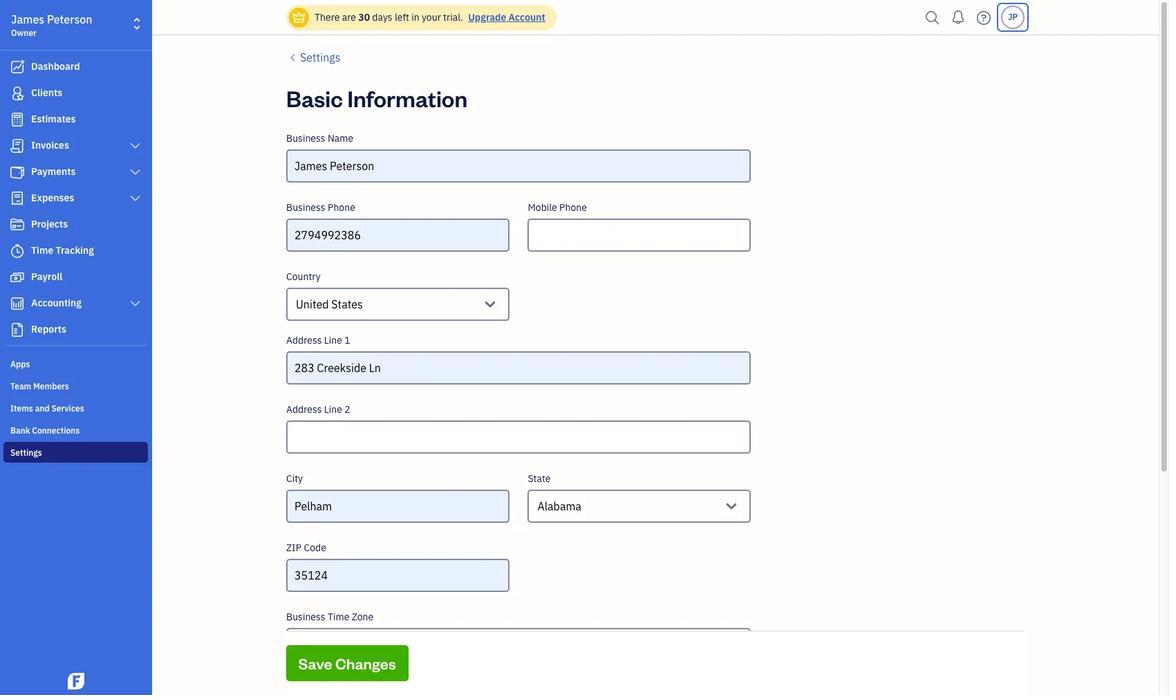 Task type: vqa. For each thing, say whether or not it's contained in the screenshot.
1st Address from the top of the page
yes



Task type: locate. For each thing, give the bounding box(es) containing it.
1 horizontal spatial time
[[328, 611, 350, 623]]

chevron large down image down payroll link
[[129, 298, 142, 309]]

1 phone from the left
[[328, 201, 355, 214]]

city
[[286, 473, 303, 485]]

expense image
[[9, 192, 26, 205]]

0 vertical spatial settings
[[300, 51, 341, 64]]

chevron large down image for invoices
[[129, 140, 142, 152]]

start
[[286, 680, 308, 693]]

reports
[[31, 323, 66, 336]]

address down united
[[286, 334, 322, 347]]

(utc-6:00) america - chicago
[[296, 638, 444, 652]]

estimates link
[[3, 107, 148, 132]]

0 vertical spatial address
[[286, 334, 322, 347]]

address left 2
[[286, 403, 322, 416]]

expenses link
[[3, 186, 148, 211]]

save
[[299, 654, 333, 673]]

members
[[33, 381, 69, 392]]

chevron large down image inside "payments" 'link'
[[129, 167, 142, 178]]

client image
[[9, 86, 26, 100]]

0 horizontal spatial time
[[31, 244, 53, 257]]

2 address from the top
[[286, 403, 322, 416]]

business name
[[286, 132, 354, 145]]

Business Name text field
[[286, 149, 751, 183]]

team members link
[[3, 376, 148, 396]]

1 vertical spatial business
[[286, 201, 326, 214]]

items
[[10, 403, 33, 414]]

1 vertical spatial address
[[286, 403, 322, 416]]

trial.
[[444, 11, 463, 24]]

1
[[345, 334, 351, 347]]

phone right mobile
[[560, 201, 587, 214]]

business for business time zone
[[286, 611, 326, 623]]

0 horizontal spatial settings link
[[3, 442, 148, 463]]

go to help image
[[973, 7, 996, 28]]

name
[[328, 132, 354, 145]]

projects
[[31, 218, 68, 230]]

basic
[[286, 83, 343, 113]]

2 business from the top
[[286, 201, 326, 214]]

states
[[332, 297, 363, 311]]

in
[[412, 11, 420, 24]]

projects link
[[3, 212, 148, 237]]

accounting
[[31, 297, 82, 309]]

code
[[304, 542, 326, 554]]

jp
[[1009, 12, 1018, 22]]

changes
[[336, 654, 397, 673]]

line left 1 on the left of the page
[[324, 334, 342, 347]]

0 vertical spatial business
[[286, 132, 326, 145]]

1 line from the top
[[324, 334, 342, 347]]

(utc-
[[296, 638, 325, 652]]

basic information
[[286, 83, 468, 113]]

Address Line 1 text field
[[286, 351, 751, 385]]

zip
[[286, 542, 302, 554]]

settings link
[[286, 49, 341, 66], [3, 442, 148, 463]]

line
[[324, 334, 342, 347], [324, 403, 342, 416]]

2 chevron large down image from the top
[[129, 167, 142, 178]]

payroll
[[31, 271, 62, 283]]

chevron large down image down estimates link
[[129, 140, 142, 152]]

time right the timer image
[[31, 244, 53, 257]]

items and services link
[[3, 398, 148, 419]]

0 vertical spatial time
[[31, 244, 53, 257]]

chevron large down image inside expenses "link"
[[129, 193, 142, 204]]

1 vertical spatial settings
[[10, 448, 42, 458]]

phone up business phone text field
[[328, 201, 355, 214]]

time tracking link
[[3, 239, 148, 264]]

1 horizontal spatial phone
[[560, 201, 587, 214]]

mobile
[[528, 201, 557, 214]]

chevron large down image up the projects link
[[129, 193, 142, 204]]

settings link down bank connections link
[[3, 442, 148, 463]]

2 phone from the left
[[560, 201, 587, 214]]

0 horizontal spatial phone
[[328, 201, 355, 214]]

apps link
[[3, 354, 148, 374]]

settings
[[300, 51, 341, 64], [10, 448, 42, 458]]

1 address from the top
[[286, 334, 322, 347]]

chevron large down image
[[129, 140, 142, 152], [129, 167, 142, 178], [129, 193, 142, 204], [129, 298, 142, 309]]

time
[[31, 244, 53, 257], [328, 611, 350, 623]]

james peterson owner
[[11, 12, 92, 38]]

peterson
[[47, 12, 92, 26]]

business
[[286, 132, 326, 145], [286, 201, 326, 214], [286, 611, 326, 623]]

upgrade
[[469, 11, 507, 24]]

ZIP Code text field
[[286, 559, 510, 592]]

3 business from the top
[[286, 611, 326, 623]]

0 horizontal spatial settings
[[10, 448, 42, 458]]

1 business from the top
[[286, 132, 326, 145]]

line left 2
[[324, 403, 342, 416]]

settings down the bank
[[10, 448, 42, 458]]

1 vertical spatial time
[[328, 611, 350, 623]]

search image
[[922, 7, 944, 28]]

estimate image
[[9, 113, 26, 127]]

notifications image
[[948, 3, 970, 31]]

america
[[354, 638, 395, 652]]

1 vertical spatial settings link
[[3, 442, 148, 463]]

chevron large down image up expenses "link"
[[129, 167, 142, 178]]

Address Line 2 text field
[[286, 421, 751, 454]]

chevron large down image for accounting
[[129, 298, 142, 309]]

0 vertical spatial line
[[324, 334, 342, 347]]

business time zone
[[286, 611, 374, 623]]

country
[[286, 271, 321, 283]]

line for 2
[[324, 403, 342, 416]]

settings down there
[[300, 51, 341, 64]]

payment image
[[9, 165, 26, 179]]

2 line from the top
[[324, 403, 342, 416]]

1 vertical spatial line
[[324, 403, 342, 416]]

information
[[348, 83, 468, 113]]

alabama
[[538, 500, 582, 513]]

2 vertical spatial business
[[286, 611, 326, 623]]

time inside main element
[[31, 244, 53, 257]]

chevron large down image for expenses
[[129, 193, 142, 204]]

time tracking
[[31, 244, 94, 257]]

zip code
[[286, 542, 326, 554]]

address line 2
[[286, 403, 351, 416]]

settings link up basic on the top
[[286, 49, 341, 66]]

start week on
[[286, 680, 349, 693]]

1 chevron large down image from the top
[[129, 140, 142, 152]]

jp button
[[1002, 6, 1025, 29]]

1 horizontal spatial settings link
[[286, 49, 341, 66]]

3 chevron large down image from the top
[[129, 193, 142, 204]]

4 chevron large down image from the top
[[129, 298, 142, 309]]

freshbooks image
[[65, 673, 87, 690]]

mobile phone
[[528, 201, 587, 214]]

time left zone
[[328, 611, 350, 623]]

invoices
[[31, 139, 69, 152]]

address
[[286, 334, 322, 347], [286, 403, 322, 416]]

address line 1
[[286, 334, 351, 347]]

upgrade account link
[[466, 11, 546, 24]]



Task type: describe. For each thing, give the bounding box(es) containing it.
chevron large down image for payments
[[129, 167, 142, 178]]

team members
[[10, 381, 69, 392]]

6:00)
[[324, 638, 351, 652]]

bank connections
[[10, 425, 80, 436]]

united
[[296, 297, 329, 311]]

apps
[[10, 359, 30, 369]]

estimates
[[31, 113, 76, 125]]

save changes button
[[286, 645, 409, 681]]

owner
[[11, 28, 37, 38]]

reports link
[[3, 318, 148, 342]]

connections
[[32, 425, 80, 436]]

30
[[359, 11, 370, 24]]

money image
[[9, 271, 26, 284]]

payments link
[[3, 160, 148, 185]]

Mobile Phone text field
[[528, 219, 751, 252]]

-
[[398, 638, 402, 652]]

0 vertical spatial settings link
[[286, 49, 341, 66]]

phone for mobile phone
[[560, 201, 587, 214]]

settings inside main element
[[10, 448, 42, 458]]

united states
[[296, 297, 363, 311]]

state
[[528, 473, 551, 485]]

City text field
[[286, 490, 510, 523]]

there are 30 days left in your trial. upgrade account
[[315, 11, 546, 24]]

clients link
[[3, 81, 148, 106]]

crown image
[[292, 10, 306, 25]]

are
[[342, 11, 356, 24]]

left
[[395, 11, 409, 24]]

report image
[[9, 323, 26, 337]]

address for address line 1
[[286, 334, 322, 347]]

save changes
[[299, 654, 397, 673]]

Business Phone text field
[[286, 219, 510, 252]]

days
[[372, 11, 393, 24]]

dashboard
[[31, 60, 80, 73]]

bank
[[10, 425, 30, 436]]

your
[[422, 11, 441, 24]]

team
[[10, 381, 31, 392]]

invoices link
[[3, 134, 148, 158]]

timer image
[[9, 244, 26, 258]]

payments
[[31, 165, 76, 178]]

2
[[345, 403, 351, 416]]

dashboard image
[[9, 60, 26, 74]]

dashboard link
[[3, 55, 148, 80]]

week
[[310, 680, 334, 693]]

tracking
[[56, 244, 94, 257]]

invoice image
[[9, 139, 26, 153]]

phone for business phone
[[328, 201, 355, 214]]

clients
[[31, 86, 62, 99]]

business phone
[[286, 201, 355, 214]]

line for 1
[[324, 334, 342, 347]]

services
[[52, 403, 84, 414]]

business for business name
[[286, 132, 326, 145]]

expenses
[[31, 192, 74, 204]]

account
[[509, 11, 546, 24]]

chicago
[[405, 638, 444, 652]]

business for business phone
[[286, 201, 326, 214]]

address for address line 2
[[286, 403, 322, 416]]

and
[[35, 403, 50, 414]]

zone
[[352, 611, 374, 623]]

1 horizontal spatial settings
[[300, 51, 341, 64]]

bank connections link
[[3, 420, 148, 441]]

main element
[[0, 0, 187, 695]]

payroll link
[[3, 265, 148, 290]]

there
[[315, 11, 340, 24]]

chart image
[[9, 297, 26, 311]]

on
[[336, 680, 349, 693]]

items and services
[[10, 403, 84, 414]]

james
[[11, 12, 44, 26]]

accounting link
[[3, 291, 148, 316]]

project image
[[9, 218, 26, 232]]



